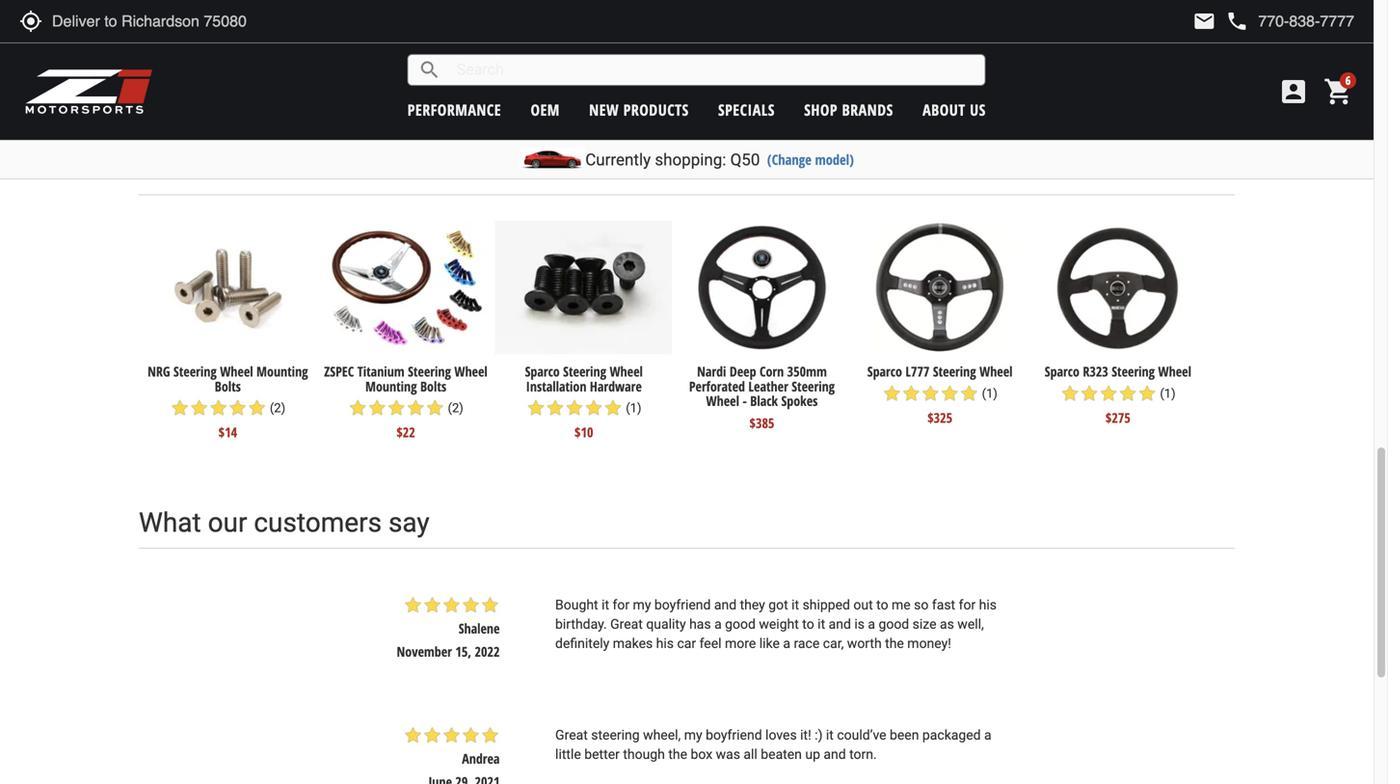 Task type: vqa. For each thing, say whether or not it's contained in the screenshot.
up
yes



Task type: describe. For each thing, give the bounding box(es) containing it.
1 for from the left
[[613, 597, 630, 613]]

:)
[[815, 727, 823, 743]]

steering inside nrg gen 2.5 quick release steering wheel hub star star star (4) $145
[[354, 32, 397, 50]]

specials link
[[719, 99, 775, 120]]

$14
[[219, 423, 237, 441]]

about us link
[[923, 99, 986, 120]]

box
[[691, 747, 713, 763]]

hub inside nrg gen 2.5 quick release steering wheel hub star star star (4) $145
[[437, 32, 458, 50]]

makes
[[613, 636, 653, 652]]

model)
[[816, 150, 854, 169]]

performance link
[[408, 99, 502, 120]]

q50
[[731, 150, 760, 169]]

corn
[[760, 362, 784, 380]]

sparco r323 steering wheel star star star star star (1) $275
[[1045, 362, 1192, 427]]

fast
[[933, 597, 956, 613]]

$325
[[928, 408, 953, 427]]

wheel inside nardi deep corn 350mm perforated leather steering wheel - black spokes $385
[[707, 392, 740, 410]]

nrg gen 2.5 quick release steering wheel hub star star star (4) $145
[[335, 17, 477, 96]]

sparco steering wheel installation hardware star star star star star (1) $10
[[525, 362, 643, 441]]

(32)
[[623, 41, 645, 55]]

2 good from the left
[[879, 616, 910, 632]]

2.5
[[385, 17, 401, 35]]

nrg steering wheel mounting bolts star star star star star (2) $14
[[148, 362, 308, 441]]

it!
[[801, 727, 812, 743]]

z1 pit crew drink can sleeve $5
[[1043, 17, 1194, 57]]

z1 for star
[[861, 17, 873, 35]]

phone
[[1226, 10, 1249, 33]]

hub inside the nrg 2.0 quick release steering wheel hub
[[236, 32, 257, 50]]

my for star star star star star shalene november 15, 2022
[[633, 597, 652, 613]]

release inside nrg gen 2.5 quick release steering wheel hub star star star (4) $145
[[437, 17, 477, 35]]

bolts inside zspec titanium steering wheel mounting bolts star star star star star (2) $22
[[421, 377, 447, 395]]

more
[[725, 636, 756, 652]]

what our customers say
[[139, 507, 430, 539]]

hardware
[[590, 377, 642, 395]]

a right has on the bottom of page
[[715, 616, 722, 632]]

us
[[970, 99, 986, 120]]

new products
[[589, 99, 689, 120]]

0 vertical spatial to
[[229, 154, 253, 186]]

mounting inside nrg steering wheel mounting bolts star star star star star (2) $14
[[257, 362, 308, 380]]

feel
[[700, 636, 722, 652]]

2 horizontal spatial to
[[877, 597, 889, 613]]

shop brands
[[805, 99, 894, 120]]

boyfriend for star star star star star andrea
[[706, 727, 763, 743]]

phone link
[[1226, 10, 1355, 33]]

(3)
[[804, 41, 820, 55]]

new products link
[[589, 99, 689, 120]]

perforated
[[689, 377, 746, 395]]

shalene
[[459, 619, 500, 638]]

though
[[623, 747, 665, 763]]

new
[[589, 99, 619, 120]]

(change
[[768, 150, 812, 169]]

mail
[[1193, 10, 1217, 33]]

better
[[585, 747, 620, 763]]

sparco for sparco steering wheel installation hardware star star star star star (1) $10
[[525, 362, 560, 380]]

search
[[418, 58, 442, 82]]

little
[[556, 747, 581, 763]]

quick inside the nrg 2.0 quick release steering wheel hub
[[191, 17, 220, 35]]

sleeve
[[1161, 17, 1194, 35]]

nardi deep corn 350mm perforated leather steering wheel - black spokes $385
[[689, 362, 835, 432]]

brands
[[843, 99, 894, 120]]

star star star star star andrea
[[404, 726, 500, 768]]

shop brands link
[[805, 99, 894, 120]]

1 vertical spatial his
[[657, 636, 674, 652]]

definitely
[[556, 636, 610, 652]]

steering inside nardi deep corn 350mm perforated leather steering wheel - black spokes $385
[[792, 377, 835, 395]]

a right is on the bottom of page
[[868, 616, 876, 632]]

what
[[139, 507, 201, 539]]

can
[[1138, 17, 1157, 35]]

could've
[[838, 727, 887, 743]]

customers
[[254, 507, 382, 539]]

steering inside zspec titanium steering wheel mounting bolts star star star star star (2) $22
[[408, 362, 451, 380]]

(1) inside sparco steering wheel installation hardware star star star star star (1) $10
[[626, 401, 642, 415]]

been
[[890, 727, 920, 743]]

drink
[[1106, 17, 1135, 35]]

star star star star star shalene november 15, 2022
[[397, 596, 500, 661]]

sparco for sparco r323 steering wheel star star star star star (1) $275
[[1045, 362, 1080, 380]]

similar
[[139, 154, 222, 186]]

pit
[[1059, 17, 1073, 35]]

is
[[855, 616, 865, 632]]

release inside the nrg 2.0 quick release steering wheel hub
[[224, 17, 264, 35]]

steering
[[592, 727, 640, 743]]

worth
[[848, 636, 882, 652]]

keychain
[[973, 17, 1020, 35]]

similar to this item
[[139, 154, 364, 186]]

nrg for wheel
[[146, 17, 168, 35]]

say
[[389, 507, 430, 539]]

specials
[[719, 99, 775, 120]]

deep
[[730, 362, 757, 380]]

star star star star star (3)
[[705, 38, 820, 58]]

$5
[[1112, 39, 1125, 57]]

2022
[[475, 642, 500, 661]]

bought it for my boyfriend and they got it shipped out to me so fast for his birthday. great quality has a good weight to it and is a good size as well, definitely makes his car feel more like a race car, worth the money!
[[556, 597, 997, 652]]

this
[[259, 154, 304, 186]]

steering inside nrg steering wheel mounting bolts star star star star star (2) $14
[[174, 362, 217, 380]]

about us
[[923, 99, 986, 120]]

as
[[940, 616, 955, 632]]

$22
[[397, 423, 415, 441]]

$275
[[1106, 408, 1131, 427]]

15,
[[456, 642, 472, 661]]

boyfriend for star star star star star shalene november 15, 2022
[[655, 597, 711, 613]]

our
[[208, 507, 247, 539]]

mounting inside zspec titanium steering wheel mounting bolts star star star star star (2) $22
[[366, 377, 417, 395]]

the inside great steering wheel, my boyfriend loves it! :) it could've been packaged a little better though the box was all beaten up and torn.
[[669, 747, 688, 763]]

steering inside sparco l777 steering wheel star star star star star (1) $325
[[934, 362, 977, 380]]

shopping:
[[655, 150, 727, 169]]



Task type: locate. For each thing, give the bounding box(es) containing it.
bolts up $14
[[215, 377, 241, 395]]

it right "bought"
[[602, 597, 610, 613]]

(2) inside the z1 10mm ratcheting keychain wrench star star star star star (2) $14.99
[[983, 56, 998, 70]]

1 horizontal spatial to
[[803, 616, 815, 632]]

$14.99
[[923, 78, 958, 96]]

2 horizontal spatial (1)
[[1161, 386, 1176, 401]]

star
[[523, 38, 542, 58], [542, 38, 562, 58], [562, 38, 581, 58], [581, 38, 600, 58], [600, 38, 620, 58], [705, 38, 724, 58], [724, 38, 743, 58], [743, 38, 763, 58], [763, 38, 782, 58], [782, 38, 801, 58], [387, 53, 406, 73], [406, 53, 426, 73], [426, 53, 445, 73], [883, 53, 902, 73], [902, 53, 922, 73], [922, 53, 941, 73], [941, 53, 960, 73], [960, 53, 979, 73], [883, 384, 902, 403], [902, 384, 922, 403], [922, 384, 941, 403], [941, 384, 960, 403], [960, 384, 979, 403], [1061, 384, 1080, 403], [1080, 384, 1100, 403], [1100, 384, 1119, 403], [1119, 384, 1138, 403], [1138, 384, 1158, 403], [170, 399, 190, 418], [190, 399, 209, 418], [209, 399, 228, 418], [228, 399, 248, 418], [248, 399, 267, 418], [348, 399, 368, 418], [368, 399, 387, 418], [387, 399, 406, 418], [406, 399, 426, 418], [426, 399, 445, 418], [527, 399, 546, 418], [546, 399, 565, 418], [565, 399, 585, 418], [585, 399, 604, 418], [604, 399, 623, 418], [404, 596, 423, 615], [423, 596, 442, 615], [442, 596, 461, 615], [461, 596, 481, 615], [481, 596, 500, 615], [404, 726, 423, 745], [423, 726, 442, 745], [442, 726, 461, 745], [461, 726, 481, 745], [481, 726, 500, 745]]

1 bolts from the left
[[215, 377, 241, 395]]

currently
[[586, 150, 651, 169]]

0 horizontal spatial my
[[633, 597, 652, 613]]

and left is on the bottom of page
[[829, 616, 852, 632]]

hub
[[236, 32, 257, 50], [437, 32, 458, 50]]

0 horizontal spatial to
[[229, 154, 253, 186]]

wheel right l777
[[980, 362, 1013, 380]]

a right like
[[784, 636, 791, 652]]

race
[[794, 636, 820, 652]]

my inside great steering wheel, my boyfriend loves it! :) it could've been packaged a little better though the box was all beaten up and torn.
[[685, 727, 703, 743]]

great
[[611, 616, 643, 632], [556, 727, 588, 743]]

(4)
[[448, 56, 464, 70]]

0 horizontal spatial the
[[669, 747, 688, 763]]

1 horizontal spatial mounting
[[366, 377, 417, 395]]

(change model) link
[[768, 150, 854, 169]]

out
[[854, 597, 874, 613]]

1 vertical spatial boyfriend
[[706, 727, 763, 743]]

1 horizontal spatial (2)
[[448, 401, 464, 415]]

so
[[915, 597, 929, 613]]

black
[[751, 392, 778, 410]]

loves
[[766, 727, 797, 743]]

2 z1 from the left
[[1043, 17, 1055, 35]]

nrg inside nrg steering wheel mounting bolts star star star star star (2) $14
[[148, 362, 170, 380]]

2 hub from the left
[[437, 32, 458, 50]]

mounting
[[257, 362, 308, 380], [366, 377, 417, 395]]

it right :)
[[827, 727, 834, 743]]

z1
[[861, 17, 873, 35], [1043, 17, 1055, 35]]

packaged
[[923, 727, 982, 743]]

wheel up search
[[401, 32, 434, 50]]

1 vertical spatial to
[[877, 597, 889, 613]]

(2)
[[983, 56, 998, 70], [270, 401, 286, 415], [448, 401, 464, 415]]

1 horizontal spatial sparco
[[868, 362, 903, 380]]

wheel inside nrg steering wheel mounting bolts star star star star star (2) $14
[[220, 362, 253, 380]]

2 for from the left
[[959, 597, 976, 613]]

(2) inside nrg steering wheel mounting bolts star star star star star (2) $14
[[270, 401, 286, 415]]

1 horizontal spatial bolts
[[421, 377, 447, 395]]

wrench
[[921, 32, 961, 50]]

0 horizontal spatial (1)
[[626, 401, 642, 415]]

zspec
[[324, 362, 354, 380]]

1 horizontal spatial his
[[980, 597, 997, 613]]

0 horizontal spatial great
[[556, 727, 588, 743]]

1 release from the left
[[224, 17, 264, 35]]

steering
[[267, 17, 310, 35], [354, 32, 397, 50], [174, 362, 217, 380], [408, 362, 451, 380], [563, 362, 607, 380], [934, 362, 977, 380], [1112, 362, 1156, 380], [792, 377, 835, 395]]

1 horizontal spatial z1
[[1043, 17, 1055, 35]]

hub right 2.0
[[236, 32, 257, 50]]

0 horizontal spatial his
[[657, 636, 674, 652]]

oem
[[531, 99, 560, 120]]

his down the quality at the bottom left of the page
[[657, 636, 674, 652]]

installation
[[526, 377, 587, 395]]

0 horizontal spatial hub
[[236, 32, 257, 50]]

my up box
[[685, 727, 703, 743]]

got
[[769, 597, 789, 613]]

z1 motorsports logo image
[[24, 68, 154, 116]]

boyfriend inside bought it for my boyfriend and they got it shipped out to me so fast for his birthday. great quality has a good weight to it and is a good size as well, definitely makes his car feel more like a race car, worth the money!
[[655, 597, 711, 613]]

nrg for steering
[[335, 17, 358, 35]]

shipped
[[803, 597, 851, 613]]

sparco inside sparco steering wheel installation hardware star star star star star (1) $10
[[525, 362, 560, 380]]

z1 inside the z1 10mm ratcheting keychain wrench star star star star star (2) $14.99
[[861, 17, 873, 35]]

nrg inside the nrg 2.0 quick release steering wheel hub
[[146, 17, 168, 35]]

shopping_cart
[[1324, 76, 1355, 107]]

wheel right 2.0
[[199, 32, 232, 50]]

great up makes
[[611, 616, 643, 632]]

the right worth
[[886, 636, 905, 652]]

sparco inside sparco r323 steering wheel star star star star star (1) $275
[[1045, 362, 1080, 380]]

my_location
[[19, 10, 42, 33]]

0 vertical spatial and
[[715, 597, 737, 613]]

2 quick from the left
[[404, 17, 434, 35]]

z1 10mm ratcheting keychain wrench star star star star star (2) $14.99
[[861, 17, 1020, 96]]

1 horizontal spatial the
[[886, 636, 905, 652]]

Search search field
[[442, 55, 986, 85]]

wheel up $14
[[220, 362, 253, 380]]

(1) inside sparco l777 steering wheel star star star star star (1) $325
[[983, 386, 998, 401]]

was
[[716, 747, 741, 763]]

1 horizontal spatial great
[[611, 616, 643, 632]]

1 horizontal spatial (1)
[[983, 386, 998, 401]]

for up makes
[[613, 597, 630, 613]]

november
[[397, 642, 452, 661]]

account_box link
[[1274, 76, 1315, 107]]

1 vertical spatial and
[[829, 616, 852, 632]]

my up the quality at the bottom left of the page
[[633, 597, 652, 613]]

wheel inside zspec titanium steering wheel mounting bolts star star star star star (2) $22
[[455, 362, 488, 380]]

z1 left pit
[[1043, 17, 1055, 35]]

it inside great steering wheel, my boyfriend loves it! :) it could've been packaged a little better though the box was all beaten up and torn.
[[827, 727, 834, 743]]

wheel inside sparco steering wheel installation hardware star star star star star (1) $10
[[610, 362, 643, 380]]

boyfriend inside great steering wheel, my boyfriend loves it! :) it could've been packaged a little better though the box was all beaten up and torn.
[[706, 727, 763, 743]]

item
[[310, 154, 364, 186]]

car,
[[823, 636, 844, 652]]

it right got
[[792, 597, 800, 613]]

for up well,
[[959, 597, 976, 613]]

money!
[[908, 636, 952, 652]]

0 horizontal spatial (2)
[[270, 401, 286, 415]]

me
[[892, 597, 911, 613]]

1 vertical spatial the
[[669, 747, 688, 763]]

account_box
[[1279, 76, 1310, 107]]

mounting left zspec
[[257, 362, 308, 380]]

release
[[224, 17, 264, 35], [437, 17, 477, 35]]

wheel inside sparco r323 steering wheel star star star star star (1) $275
[[1159, 362, 1192, 380]]

nrg
[[146, 17, 168, 35], [335, 17, 358, 35], [148, 362, 170, 380]]

10mm
[[876, 17, 910, 35]]

z1 for $5
[[1043, 17, 1055, 35]]

1 good from the left
[[726, 616, 756, 632]]

the inside bought it for my boyfriend and they got it shipped out to me so fast for his birthday. great quality has a good weight to it and is a good size as well, definitely makes his car feel more like a race car, worth the money!
[[886, 636, 905, 652]]

to up race
[[803, 616, 815, 632]]

(2) for z1 10mm ratcheting keychain wrench star star star star star (2) $14.99
[[983, 56, 998, 70]]

1 horizontal spatial quick
[[404, 17, 434, 35]]

sparco left hardware at the left of the page
[[525, 362, 560, 380]]

nrg for star
[[148, 362, 170, 380]]

quick right 2.0
[[191, 17, 220, 35]]

shop
[[805, 99, 838, 120]]

1 hub from the left
[[236, 32, 257, 50]]

z1 left 10mm
[[861, 17, 873, 35]]

1 vertical spatial great
[[556, 727, 588, 743]]

0 horizontal spatial bolts
[[215, 377, 241, 395]]

z1 inside z1 pit crew drink can sleeve $5
[[1043, 17, 1055, 35]]

2 vertical spatial and
[[824, 747, 847, 763]]

good
[[726, 616, 756, 632], [879, 616, 910, 632]]

currently shopping: q50 (change model)
[[586, 150, 854, 169]]

zspec titanium steering wheel mounting bolts star star star star star (2) $22
[[324, 362, 488, 441]]

0 horizontal spatial z1
[[861, 17, 873, 35]]

the left box
[[669, 747, 688, 763]]

performance
[[408, 99, 502, 120]]

0 vertical spatial great
[[611, 616, 643, 632]]

hub up (4)
[[437, 32, 458, 50]]

spokes
[[782, 392, 818, 410]]

a right "packaged"
[[985, 727, 992, 743]]

size
[[913, 616, 937, 632]]

car
[[678, 636, 697, 652]]

1 z1 from the left
[[861, 17, 873, 35]]

0 vertical spatial his
[[980, 597, 997, 613]]

birthday.
[[556, 616, 607, 632]]

mounting up $22
[[366, 377, 417, 395]]

wheel left -
[[707, 392, 740, 410]]

sparco inside sparco l777 steering wheel star star star star star (1) $325
[[868, 362, 903, 380]]

it
[[602, 597, 610, 613], [792, 597, 800, 613], [818, 616, 826, 632], [827, 727, 834, 743]]

1 horizontal spatial for
[[959, 597, 976, 613]]

0 vertical spatial the
[[886, 636, 905, 652]]

leather
[[749, 377, 789, 395]]

wheel
[[199, 32, 232, 50], [401, 32, 434, 50], [220, 362, 253, 380], [455, 362, 488, 380], [610, 362, 643, 380], [980, 362, 1013, 380], [1159, 362, 1192, 380], [707, 392, 740, 410]]

l777
[[906, 362, 930, 380]]

wheel right r323
[[1159, 362, 1192, 380]]

sparco l777 steering wheel star star star star star (1) $325
[[868, 362, 1013, 427]]

(2) inside zspec titanium steering wheel mounting bolts star star star star star (2) $22
[[448, 401, 464, 415]]

wheel inside sparco l777 steering wheel star star star star star (1) $325
[[980, 362, 1013, 380]]

sparco
[[525, 362, 560, 380], [868, 362, 903, 380], [1045, 362, 1080, 380]]

quality
[[647, 616, 686, 632]]

quick inside nrg gen 2.5 quick release steering wheel hub star star star (4) $145
[[404, 17, 434, 35]]

(1) for sparco l777 steering wheel star star star star star (1) $325
[[983, 386, 998, 401]]

0 vertical spatial boyfriend
[[655, 597, 711, 613]]

sparco for sparco l777 steering wheel star star star star star (1) $325
[[868, 362, 903, 380]]

his up well,
[[980, 597, 997, 613]]

release up (4)
[[437, 17, 477, 35]]

all
[[744, 747, 758, 763]]

to
[[229, 154, 253, 186], [877, 597, 889, 613], [803, 616, 815, 632]]

(1) for sparco r323 steering wheel star star star star star (1) $275
[[1161, 386, 1176, 401]]

a
[[715, 616, 722, 632], [868, 616, 876, 632], [784, 636, 791, 652], [985, 727, 992, 743]]

350mm
[[788, 362, 827, 380]]

1 sparco from the left
[[525, 362, 560, 380]]

1 vertical spatial my
[[685, 727, 703, 743]]

great up little
[[556, 727, 588, 743]]

nrg inside nrg gen 2.5 quick release steering wheel hub star star star (4) $145
[[335, 17, 358, 35]]

weight
[[759, 616, 799, 632]]

great inside bought it for my boyfriend and they got it shipped out to me so fast for his birthday. great quality has a good weight to it and is a good size as well, definitely makes his car feel more like a race car, worth the money!
[[611, 616, 643, 632]]

boyfriend up was
[[706, 727, 763, 743]]

nrg 2.0 quick release steering wheel hub
[[146, 17, 310, 50]]

2 horizontal spatial sparco
[[1045, 362, 1080, 380]]

bolts inside nrg steering wheel mounting bolts star star star star star (2) $14
[[215, 377, 241, 395]]

and right up
[[824, 747, 847, 763]]

and inside great steering wheel, my boyfriend loves it! :) it could've been packaged a little better though the box was all beaten up and torn.
[[824, 747, 847, 763]]

boyfriend up the quality at the bottom left of the page
[[655, 597, 711, 613]]

release right 2.0
[[224, 17, 264, 35]]

0 horizontal spatial good
[[726, 616, 756, 632]]

0 horizontal spatial for
[[613, 597, 630, 613]]

wheel inside nrg gen 2.5 quick release steering wheel hub star star star (4) $145
[[401, 32, 434, 50]]

$385
[[750, 414, 775, 432]]

(2) for nrg steering wheel mounting bolts star star star star star (2) $14
[[270, 401, 286, 415]]

steering inside the nrg 2.0 quick release steering wheel hub
[[267, 17, 310, 35]]

sparco left r323
[[1045, 362, 1080, 380]]

and left they
[[715, 597, 737, 613]]

-
[[743, 392, 747, 410]]

wheel,
[[643, 727, 681, 743]]

ratcheting
[[913, 17, 969, 35]]

gen
[[361, 17, 381, 35]]

0 horizontal spatial release
[[224, 17, 264, 35]]

nardi
[[697, 362, 727, 380]]

good down me
[[879, 616, 910, 632]]

1 horizontal spatial good
[[879, 616, 910, 632]]

beaten
[[761, 747, 802, 763]]

1 horizontal spatial my
[[685, 727, 703, 743]]

quick
[[191, 17, 220, 35], [404, 17, 434, 35]]

wheel right "installation"
[[610, 362, 643, 380]]

his
[[980, 597, 997, 613], [657, 636, 674, 652]]

1 horizontal spatial release
[[437, 17, 477, 35]]

to left me
[[877, 597, 889, 613]]

2 horizontal spatial (2)
[[983, 56, 998, 70]]

1 horizontal spatial hub
[[437, 32, 458, 50]]

steering inside sparco r323 steering wheel star star star star star (1) $275
[[1112, 362, 1156, 380]]

a inside great steering wheel, my boyfriend loves it! :) it could've been packaged a little better though the box was all beaten up and torn.
[[985, 727, 992, 743]]

2 bolts from the left
[[421, 377, 447, 395]]

0 horizontal spatial quick
[[191, 17, 220, 35]]

quick right 2.5 at top left
[[404, 17, 434, 35]]

3 sparco from the left
[[1045, 362, 1080, 380]]

bolts right titanium
[[421, 377, 447, 395]]

great inside great steering wheel, my boyfriend loves it! :) it could've been packaged a little better though the box was all beaten up and torn.
[[556, 727, 588, 743]]

bought
[[556, 597, 599, 613]]

star star star star star (32)
[[523, 38, 645, 58]]

oem link
[[531, 99, 560, 120]]

to left this
[[229, 154, 253, 186]]

2 vertical spatial to
[[803, 616, 815, 632]]

sparco left l777
[[868, 362, 903, 380]]

steering inside sparco steering wheel installation hardware star star star star star (1) $10
[[563, 362, 607, 380]]

good up more on the right of page
[[726, 616, 756, 632]]

0 horizontal spatial sparco
[[525, 362, 560, 380]]

0 vertical spatial my
[[633, 597, 652, 613]]

wheel inside the nrg 2.0 quick release steering wheel hub
[[199, 32, 232, 50]]

0 horizontal spatial mounting
[[257, 362, 308, 380]]

2 release from the left
[[437, 17, 477, 35]]

my for star star star star star andrea
[[685, 727, 703, 743]]

1 quick from the left
[[191, 17, 220, 35]]

it down shipped
[[818, 616, 826, 632]]

2 sparco from the left
[[868, 362, 903, 380]]

my inside bought it for my boyfriend and they got it shipped out to me so fast for his birthday. great quality has a good weight to it and is a good size as well, definitely makes his car feel more like a race car, worth the money!
[[633, 597, 652, 613]]

(1) inside sparco r323 steering wheel star star star star star (1) $275
[[1161, 386, 1176, 401]]

wheel left "installation"
[[455, 362, 488, 380]]

has
[[690, 616, 711, 632]]



